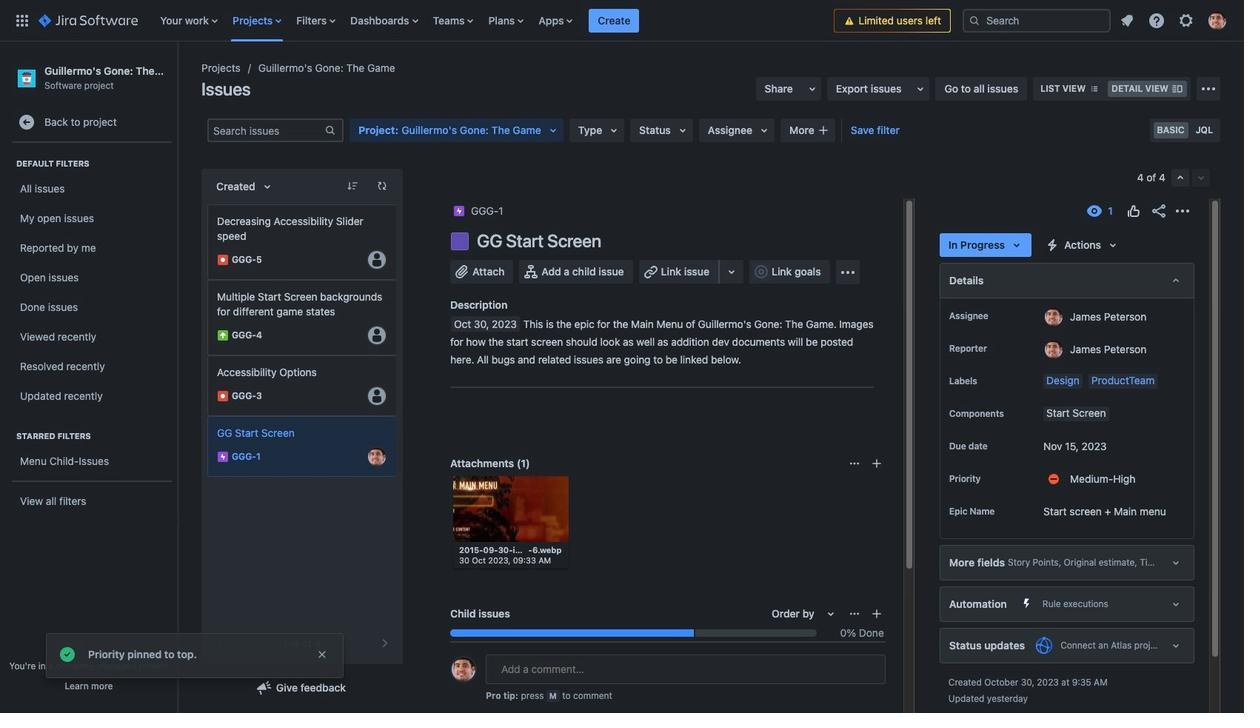 Task type: describe. For each thing, give the bounding box(es) containing it.
Add a comment… field
[[486, 655, 886, 684]]

details element
[[940, 263, 1195, 298]]

edit color, purple selected image
[[451, 233, 469, 250]]

add app image
[[839, 263, 857, 281]]

your profile and settings image
[[1209, 11, 1227, 29]]

assignee pin to top. only you can see pinned fields. image
[[992, 310, 1003, 322]]

copy link to issue image
[[500, 204, 512, 216]]

sidebar navigation image
[[161, 59, 194, 89]]

more information about this user image
[[1045, 341, 1063, 358]]

starred filters group
[[7, 416, 173, 481]]

issue type: bug image
[[456, 657, 468, 669]]

more information about this user image
[[1045, 308, 1063, 326]]

1 bug image from the top
[[217, 254, 229, 266]]

refresh image
[[376, 180, 388, 192]]

appswitcher icon image
[[13, 11, 31, 29]]

reporter pin to top. only you can see pinned fields. image
[[990, 343, 1002, 355]]

improvement image
[[217, 330, 229, 341]]

0 horizontal spatial list
[[153, 0, 834, 41]]

issues list box
[[207, 204, 397, 477]]

automation element
[[940, 587, 1195, 622]]

epic element
[[207, 416, 397, 477]]

2 bug image from the top
[[217, 390, 229, 402]]

search image
[[969, 14, 981, 26]]

due date pin to top. only you can see pinned fields. image
[[991, 441, 1003, 453]]

more fields element
[[940, 545, 1195, 581]]

add attachment image
[[871, 458, 883, 470]]

help image
[[1148, 11, 1166, 29]]

2 bug element from the top
[[207, 356, 397, 416]]

attachments menu image
[[849, 458, 861, 470]]



Task type: locate. For each thing, give the bounding box(es) containing it.
0 vertical spatial bug element
[[207, 204, 397, 280]]

group
[[1172, 169, 1210, 187]]

heading inside starred filters group
[[12, 430, 172, 442]]

Search issues text field
[[209, 120, 324, 141]]

1 vertical spatial bug image
[[217, 390, 229, 402]]

issue actions image
[[849, 608, 861, 620]]

sort descending image
[[347, 180, 358, 192]]

heading
[[12, 158, 172, 170], [12, 430, 172, 442]]

list
[[153, 0, 834, 41], [1114, 7, 1235, 34]]

1 vertical spatial heading
[[12, 430, 172, 442]]

jira software image
[[39, 11, 138, 29], [39, 11, 138, 29]]

vote options: no one has voted for this issue yet. image
[[1125, 202, 1143, 220]]

notifications image
[[1118, 11, 1136, 29]]

link web pages and more image
[[723, 263, 741, 281]]

order by image
[[258, 178, 276, 196]]

heading for starred filters group
[[12, 430, 172, 442]]

0 vertical spatial heading
[[12, 158, 172, 170]]

dismiss image
[[158, 649, 170, 661]]

status updates element
[[940, 628, 1195, 664]]

banner
[[0, 0, 1244, 41]]

link goals image
[[753, 263, 770, 281]]

default filters group
[[7, 143, 173, 416]]

0 vertical spatial bug image
[[217, 254, 229, 266]]

addicon image
[[818, 124, 829, 136]]

settings image
[[1178, 11, 1195, 29]]

None search field
[[963, 9, 1111, 32]]

1 vertical spatial bug element
[[207, 356, 397, 416]]

bug image
[[217, 254, 229, 266], [217, 390, 229, 402]]

create child image
[[871, 608, 883, 620]]

primary element
[[9, 0, 834, 41]]

1 bug element from the top
[[207, 204, 397, 280]]

2 heading from the top
[[12, 430, 172, 442]]

heading for default filters group
[[12, 158, 172, 170]]

labels pin to top. only you can see pinned fields. image
[[981, 376, 992, 387]]

1 heading from the top
[[12, 158, 172, 170]]

epic image
[[217, 451, 229, 463]]

1 horizontal spatial list
[[1114, 7, 1235, 34]]

improvement element
[[207, 280, 397, 356]]

heading inside default filters group
[[12, 158, 172, 170]]

Search field
[[963, 9, 1111, 32]]

bug element
[[207, 204, 397, 280], [207, 356, 397, 416]]

actions image
[[1174, 202, 1192, 220]]

alert
[[0, 634, 185, 678]]

list item
[[589, 0, 640, 41]]

import and bulk change issues image
[[1200, 80, 1218, 98]]

epic image
[[453, 205, 465, 217]]



Task type: vqa. For each thing, say whether or not it's contained in the screenshot.
Add for Private
no



